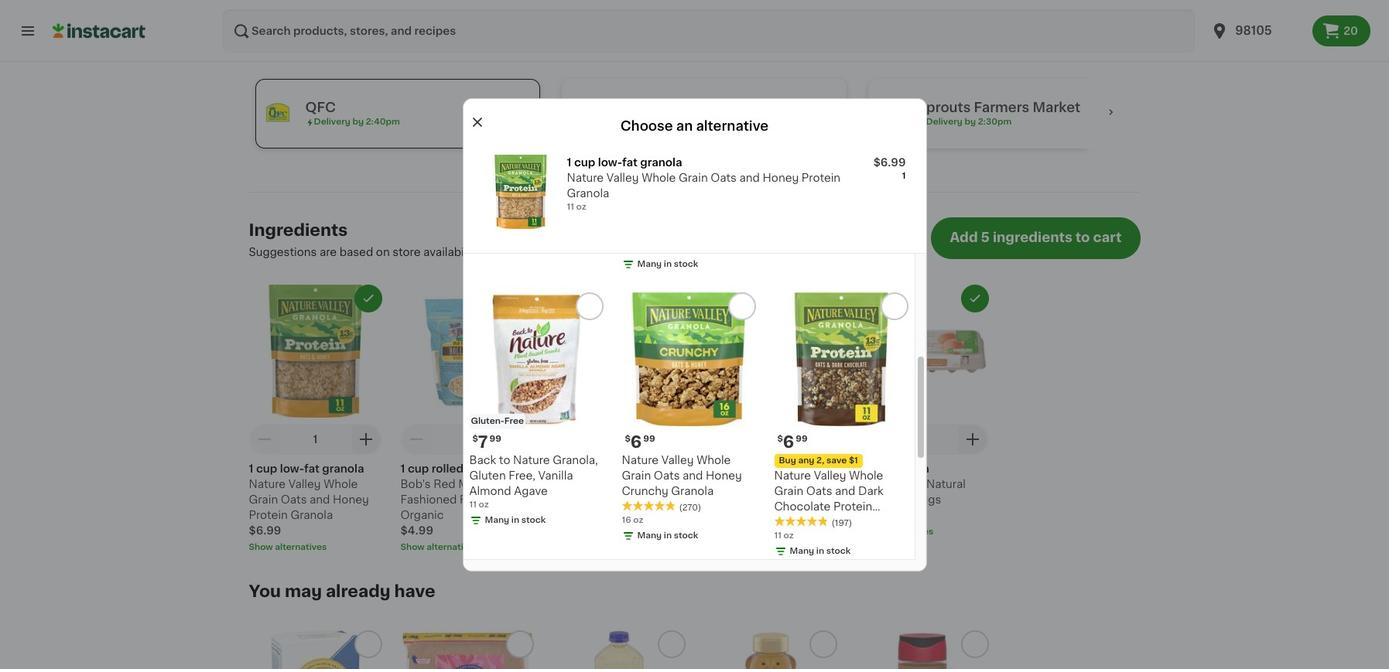Task type: describe. For each thing, give the bounding box(es) containing it.
12 oz
[[622, 244, 643, 253]]

20 button
[[1313, 15, 1371, 46]]

$ for nature valley whole grain oats and honey crunchy granola
[[625, 435, 631, 443]]

many down confirm
[[637, 260, 662, 268]]

$ for buy any 2, save $1
[[778, 435, 783, 443]]

1 cup low-fat granola nature valley whole grain oats and honey protein granola 11 oz
[[567, 157, 841, 211]]

suggestions
[[249, 247, 317, 258]]

1 inside 1 cup low-fat granola nature valley whole grain oats and honey protein granola 11 oz
[[567, 157, 572, 168]]

decrement quantity image for 1 egg, beaten simple truth natural cage free eggs $4.99 show alternatives
[[862, 430, 880, 449]]

mixed
[[641, 494, 674, 505]]

many down "oats,"
[[485, 516, 509, 524]]

$ 6 99 for nature
[[625, 434, 655, 450]]

show inside 1 egg, beaten simple truth natural cage free eggs $4.99 show alternatives
[[856, 528, 880, 536]]

old
[[480, 479, 499, 490]]

alternatives inside 1 cup low-fat granola nature valley whole grain oats and honey protein granola $6.99 show alternatives
[[275, 543, 327, 552]]

many in stock down confirm
[[637, 260, 698, 268]]

rolled
[[460, 494, 494, 505]]

12
[[622, 244, 631, 253]]

vanilla
[[538, 470, 573, 481]]

1 cup rolled oats bob's red mill old fashioned rolled oats, organic $4.99 show alternatives
[[401, 464, 526, 552]]

alternatives inside 1 egg, beaten simple truth natural cage free eggs $4.99 show alternatives
[[882, 528, 934, 536]]

cup for ½ cup dried cherries, snipped mariani dried cherries $5.99 show alternatives
[[718, 464, 739, 474]]

fashioned
[[401, 494, 457, 505]]

on
[[376, 247, 390, 258]]

2,
[[817, 456, 825, 465]]

all
[[1041, 39, 1058, 52]]

egg,
[[863, 464, 888, 474]]

$ 6 99 for buy
[[778, 434, 808, 450]]

increment quantity image for ½ cup mixed nuts simple truth sea salt roasted deluxe mixed nuts
[[661, 430, 679, 449]]

cherries
[[779, 494, 825, 505]]

cup for 1 cup low-fat granola nature valley whole grain oats and honey protein granola 11 oz
[[574, 157, 596, 168]]

availability.
[[423, 247, 484, 258]]

oats inside 1 cup low-fat granola nature valley whole grain oats and honey protein granola $6.99 show alternatives
[[281, 494, 307, 505]]

delivery for sprouts farmers market
[[926, 118, 963, 126]]

stock inside many in stock button
[[522, 244, 546, 253]]

delivery by 2:40pm link
[[555, 73, 853, 155]]

valley inside 1 cup low-fat granola nature valley whole grain oats and honey protein granola $6.99 show alternatives
[[289, 479, 321, 490]]

nature inside 'nature valley whole grain oats and dark chocolate protein granola'
[[774, 470, 811, 481]]

in inside product "group"
[[512, 516, 519, 524]]

99 for nature valley whole grain oats and honey crunchy granola
[[643, 435, 655, 443]]

6 for nature
[[631, 434, 642, 450]]

many in stock inside button
[[485, 244, 546, 253]]

sea
[[623, 479, 644, 490]]

whole inside 1 cup low-fat granola nature valley whole grain oats and honey protein granola 11 oz
[[642, 172, 676, 183]]

delivery by 2:30pm
[[926, 118, 1012, 126]]

whole inside 1 cup low-fat granola nature valley whole grain oats and honey protein granola $6.99 show alternatives
[[324, 479, 358, 490]]

½ for ½ cup mixed nuts simple truth sea salt roasted deluxe mixed nuts
[[552, 464, 563, 474]]

add 5 ingredients to cart
[[950, 231, 1122, 244]]

98105
[[389, 15, 461, 37]]

stores inside 'available in 98105 shop stores nearby.'
[[280, 41, 314, 52]]

oz for 12 oz
[[633, 244, 643, 253]]

oz inside back to nature granola, gluten free, vanilla almond agave 11 oz
[[479, 500, 489, 509]]

many down 16 oz
[[637, 531, 662, 540]]

in down confirm
[[664, 260, 672, 268]]

increment quantity image for ½ cup dried cherries, snipped
[[812, 430, 831, 449]]

oats inside 'nature valley whole grain oats and dark chocolate protein granola'
[[806, 486, 832, 497]]

98105 button
[[389, 14, 461, 39]]

show alternatives
[[552, 543, 630, 552]]

many inside button
[[485, 244, 509, 253]]

1 inside 1 cup low-fat granola nature valley whole grain oats and honey protein granola $6.99 show alternatives
[[249, 464, 253, 474]]

in down chocolate
[[816, 547, 824, 555]]

valley inside 1 cup low-fat granola nature valley whole grain oats and honey protein granola 11 oz
[[607, 172, 639, 183]]

simple inside ½ cup mixed nuts simple truth sea salt roasted deluxe mixed nuts
[[552, 479, 590, 490]]

11 oz
[[774, 531, 794, 540]]

mixed
[[590, 464, 624, 474]]

qfc image
[[262, 98, 293, 129]]

qfc
[[305, 101, 336, 114]]

granola for 11
[[640, 157, 682, 168]]

to inside button
[[1076, 231, 1090, 244]]

nature inside back to nature granola, gluten free, vanilla almond agave 11 oz
[[513, 455, 550, 466]]

$ for back to nature granola, gluten free, vanilla almond agave
[[473, 435, 478, 443]]

dark
[[858, 486, 884, 497]]

grain inside 'nature valley whole grain oats and dark chocolate protein granola'
[[774, 486, 804, 497]]

free inside 1 egg, beaten simple truth natural cage free eggs $4.99 show alternatives
[[887, 494, 912, 505]]

many in stock down (270)
[[637, 531, 698, 540]]

2 by from the left
[[658, 118, 670, 126]]

crunchy
[[622, 486, 669, 497]]

sprouts
[[918, 101, 971, 114]]

truth inside ½ cup mixed nuts simple truth sea salt roasted deluxe mixed nuts
[[592, 479, 620, 490]]

½ cup mixed nuts simple truth sea salt roasted deluxe mixed nuts
[[552, 464, 674, 521]]

eggs
[[914, 494, 941, 505]]

show inside button
[[1000, 39, 1038, 52]]

free,
[[509, 470, 536, 481]]

mariani
[[704, 494, 744, 505]]

decrement quantity image for 1 cup rolled oats bob's red mill old fashioned rolled oats, organic $4.99 show alternatives
[[407, 430, 425, 449]]

farmers
[[974, 101, 1030, 114]]

red
[[434, 479, 456, 490]]

99 for back to nature granola, gluten free, vanilla almond agave
[[490, 435, 501, 443]]

add 5 ingredients to cart button
[[932, 218, 1141, 259]]

(197)
[[832, 519, 852, 528]]

show all stores (9) button
[[1000, 37, 1141, 54]]

mill
[[458, 479, 477, 490]]

1 egg, beaten simple truth natural cage free eggs $4.99 show alternatives
[[856, 464, 966, 536]]

simple inside 1 egg, beaten simple truth natural cage free eggs $4.99 show alternatives
[[856, 479, 893, 490]]

ingredient
[[551, 247, 606, 258]]

truth inside 1 egg, beaten simple truth natural cage free eggs $4.99 show alternatives
[[896, 479, 924, 490]]

$5.99
[[704, 510, 736, 521]]

cherries,
[[773, 464, 822, 474]]

stock down (197)
[[827, 547, 851, 555]]

product group containing 7
[[469, 292, 603, 561]]

cart
[[1093, 231, 1122, 244]]

ingredients
[[993, 231, 1073, 244]]

many in stock inside product "group"
[[485, 516, 546, 524]]

instacart logo image
[[53, 22, 146, 40]]

stock down correct
[[674, 260, 698, 268]]

nuts
[[552, 510, 578, 521]]

2 delivery from the left
[[620, 118, 656, 126]]

and inside 1 cup low-fat granola nature valley whole grain oats and honey protein granola 11 oz
[[740, 172, 760, 183]]

available
[[249, 15, 357, 37]]

alternative
[[696, 120, 769, 132]]

use
[[487, 247, 508, 258]]

dialog containing 7
[[462, 11, 927, 670]]

items
[[729, 247, 759, 258]]

oats inside 1 cup low-fat granola nature valley whole grain oats and honey protein granola 11 oz
[[711, 172, 737, 183]]

dried
[[747, 494, 776, 505]]

organic
[[401, 510, 444, 521]]

natural
[[927, 479, 966, 490]]

stock inside product "group"
[[522, 516, 546, 524]]

11 inside back to nature granola, gluten free, vanilla almond agave 11 oz
[[469, 500, 477, 509]]

16 oz
[[622, 516, 644, 524]]

an
[[676, 120, 693, 132]]

save
[[827, 456, 847, 465]]

product group containing ½ cup dried cherries, snipped
[[704, 285, 837, 539]]

$6.99 inside group
[[874, 157, 906, 168]]

by for qfc
[[353, 118, 364, 126]]

many down 11 oz
[[790, 547, 814, 555]]

and inside nature valley whole grain oats and honey crunchy granola
[[683, 470, 703, 481]]

oz inside 1 cup low-fat granola nature valley whole grain oats and honey protein granola 11 oz
[[576, 203, 587, 211]]

low- for 11
[[598, 157, 622, 168]]

beaten
[[890, 464, 930, 474]]

fat for $6.99
[[304, 464, 320, 474]]

almond
[[469, 486, 511, 497]]

stores inside button
[[1061, 39, 1105, 52]]

granola inside 1 cup low-fat granola nature valley whole grain oats and honey protein granola $6.99 show alternatives
[[291, 510, 333, 521]]

store
[[393, 247, 421, 258]]

cup for 1 cup low-fat granola nature valley whole grain oats and honey protein granola $6.99 show alternatives
[[256, 464, 277, 474]]

20
[[1344, 26, 1358, 36]]

0 horizontal spatial free
[[505, 417, 524, 425]]

nature valley whole grain oats and honey crunchy granola
[[622, 455, 742, 497]]

oats
[[466, 464, 491, 474]]

deluxe
[[601, 494, 639, 505]]

group inside 'dialog'
[[471, 145, 918, 238]]

show alternatives button for oats,
[[401, 542, 534, 554]]

nature inside nature valley whole grain oats and honey crunchy granola
[[622, 455, 659, 466]]

whole inside nature valley whole grain oats and honey crunchy granola
[[697, 455, 731, 466]]

suggestions are based on store availability. use the full ingredient list to confirm correct items and quantities.
[[249, 247, 842, 258]]

gluten-free
[[471, 417, 524, 425]]

alternatives inside button
[[578, 543, 630, 552]]



Task type: locate. For each thing, give the bounding box(es) containing it.
full
[[531, 247, 548, 258]]

oats inside nature valley whole grain oats and honey crunchy granola
[[654, 470, 680, 481]]

2 unselect item image from the left
[[816, 292, 830, 306]]

1 horizontal spatial delivery by 2:40pm
[[620, 118, 706, 126]]

in down "oats,"
[[512, 516, 519, 524]]

2 horizontal spatial increment quantity image
[[964, 430, 983, 449]]

increment quantity image for 1 cup rolled oats
[[509, 430, 528, 449]]

1 vertical spatial fat
[[304, 464, 320, 474]]

truth down "mixed" on the left of the page
[[592, 479, 620, 490]]

2:40pm
[[366, 118, 400, 126], [672, 118, 706, 126]]

increment quantity image for 1 cup low-fat granola nature valley whole grain oats and honey protein granola $6.99 show alternatives
[[357, 430, 376, 449]]

1 increment quantity image from the left
[[357, 430, 376, 449]]

nature valley whole grain oats and dark chocolate protein granola
[[774, 470, 884, 528]]

$ 6 99
[[625, 434, 655, 450], [778, 434, 808, 450]]

3 unselect item image from the left
[[968, 292, 982, 306]]

delivery left an
[[620, 118, 656, 126]]

2 $ 6 99 from the left
[[778, 434, 808, 450]]

½ cup dried cherries, snipped mariani dried cherries $5.99 show alternatives
[[704, 464, 825, 536]]

show alternatives button
[[704, 526, 837, 539], [856, 526, 989, 539], [249, 542, 382, 554], [401, 542, 534, 554], [552, 542, 685, 554]]

valley inside nature valley whole grain oats and honey crunchy granola
[[662, 455, 694, 466]]

and inside 'nature valley whole grain oats and dark chocolate protein granola'
[[835, 486, 856, 497]]

whole up dark
[[849, 470, 884, 481]]

oz
[[576, 203, 587, 211], [633, 244, 643, 253], [479, 500, 489, 509], [633, 516, 644, 524], [784, 531, 794, 540]]

show inside '1 cup rolled oats bob's red mill old fashioned rolled oats, organic $4.99 show alternatives'
[[401, 543, 425, 552]]

decrement quantity image up egg, in the bottom right of the page
[[862, 430, 880, 449]]

½ inside ½ cup mixed nuts simple truth sea salt roasted deluxe mixed nuts
[[552, 464, 563, 474]]

valley inside 'nature valley whole grain oats and dark chocolate protein granola'
[[814, 470, 846, 481]]

granola inside 1 cup low-fat granola nature valley whole grain oats and honey protein granola $6.99 show alternatives
[[322, 464, 364, 474]]

salt
[[646, 479, 667, 490]]

granola inside 1 cup low-fat granola nature valley whole grain oats and honey protein granola 11 oz
[[640, 157, 682, 168]]

2 99 from the left
[[643, 435, 655, 443]]

$ 6 99 up buy on the bottom of the page
[[778, 434, 808, 450]]

delivery down sprouts at the right top
[[926, 118, 963, 126]]

show alternatives button for show
[[856, 526, 989, 539]]

11
[[567, 203, 574, 211], [469, 500, 477, 509], [774, 531, 782, 540]]

0 vertical spatial $4.99
[[856, 510, 889, 521]]

show inside ½ cup dried cherries, snipped mariani dried cherries $5.99 show alternatives
[[704, 528, 728, 536]]

protein inside 1 cup low-fat granola nature valley whole grain oats and honey protein granola 11 oz
[[802, 172, 841, 183]]

1 $ from the left
[[473, 435, 478, 443]]

16
[[622, 516, 631, 524]]

honey inside 1 cup low-fat granola nature valley whole grain oats and honey protein granola 11 oz
[[763, 172, 799, 183]]

unselect item image down the based
[[361, 292, 375, 306]]

7
[[478, 434, 488, 450]]

(9)
[[1108, 39, 1128, 52]]

0 horizontal spatial $ 6 99
[[625, 434, 655, 450]]

cup inside ½ cup dried cherries, snipped mariani dried cherries $5.99 show alternatives
[[718, 464, 739, 474]]

0 vertical spatial $6.99
[[874, 157, 906, 168]]

0 horizontal spatial 11
[[469, 500, 477, 509]]

fat
[[622, 157, 638, 168], [304, 464, 320, 474]]

99 right 7
[[490, 435, 501, 443]]

1 horizontal spatial low-
[[598, 157, 622, 168]]

fat inside 1 cup low-fat granola nature valley whole grain oats and honey protein granola 11 oz
[[622, 157, 638, 168]]

unselect item image for 1 cup rolled oats bob's red mill old fashioned rolled oats, organic $4.99 show alternatives
[[513, 292, 527, 306]]

0 horizontal spatial simple
[[552, 479, 590, 490]]

$4.99 down organic
[[401, 525, 433, 536]]

available in 98105 shop stores nearby.
[[249, 15, 461, 52]]

stock down agave
[[522, 516, 546, 524]]

2 horizontal spatial decrement quantity image
[[862, 430, 880, 449]]

99 up any
[[796, 435, 808, 443]]

3 increment quantity image from the left
[[964, 430, 983, 449]]

1 vertical spatial honey
[[706, 470, 742, 481]]

2 increment quantity image from the left
[[812, 430, 831, 449]]

dialog
[[462, 11, 927, 670]]

group
[[471, 145, 918, 238]]

granola inside 'nature valley whole grain oats and dark chocolate protein granola'
[[774, 517, 817, 528]]

unselect item image for 1 egg, beaten simple truth natural cage free eggs $4.99 show alternatives
[[968, 292, 982, 306]]

$4.99 inside '1 cup rolled oats bob's red mill old fashioned rolled oats, organic $4.99 show alternatives'
[[401, 525, 433, 536]]

protein for 11
[[802, 172, 841, 183]]

simple down egg, in the bottom right of the page
[[856, 479, 893, 490]]

truth down beaten
[[896, 479, 924, 490]]

$ up nuts
[[625, 435, 631, 443]]

0 horizontal spatial 99
[[490, 435, 501, 443]]

0 horizontal spatial $
[[473, 435, 478, 443]]

to right back on the bottom of page
[[499, 455, 510, 466]]

0 horizontal spatial truth
[[592, 479, 620, 490]]

1 horizontal spatial 6
[[783, 434, 794, 450]]

1 ½ from the left
[[552, 464, 563, 474]]

(270)
[[679, 504, 701, 512]]

1 decrement quantity image from the left
[[407, 430, 425, 449]]

99 inside $ 7 99
[[490, 435, 501, 443]]

correct
[[686, 247, 726, 258]]

2 ½ from the left
[[704, 464, 715, 474]]

1 horizontal spatial to
[[627, 247, 639, 258]]

5
[[981, 231, 990, 244]]

1 horizontal spatial $ 6 99
[[778, 434, 808, 450]]

0 horizontal spatial delivery by 2:40pm
[[314, 118, 400, 126]]

decrement quantity image
[[255, 430, 274, 449], [710, 430, 729, 449]]

11 down chocolate
[[774, 531, 782, 540]]

decrement quantity image up granola,
[[558, 430, 577, 449]]

2 horizontal spatial $
[[778, 435, 783, 443]]

1 horizontal spatial unselect item image
[[665, 292, 678, 306]]

many in stock down (197)
[[790, 547, 851, 555]]

unselect item image for 1 cup low-fat granola
[[361, 292, 375, 306]]

1 horizontal spatial $4.99
[[856, 510, 889, 521]]

grain inside nature valley whole grain oats and honey crunchy granola
[[622, 470, 651, 481]]

cage
[[856, 494, 885, 505]]

1 inside $6.99 1
[[902, 172, 906, 180]]

many in stock down "oats,"
[[485, 516, 546, 524]]

½ inside ½ cup dried cherries, snipped mariani dried cherries $5.99 show alternatives
[[704, 464, 715, 474]]

1 cup low-fat granola nature valley whole grain oats and honey protein granola $6.99 show alternatives
[[249, 464, 369, 552]]

0 horizontal spatial unselect item image
[[513, 292, 527, 306]]

protein inside 'nature valley whole grain oats and dark chocolate protein granola'
[[834, 501, 873, 512]]

delivery by 2:40pm
[[314, 118, 400, 126], [620, 118, 706, 126]]

0 horizontal spatial to
[[499, 455, 510, 466]]

1 vertical spatial $4.99
[[401, 525, 433, 536]]

granola inside 1 cup low-fat granola nature valley whole grain oats and honey protein granola 11 oz
[[567, 188, 609, 199]]

oz down chocolate
[[784, 531, 794, 540]]

6 up nuts
[[631, 434, 642, 450]]

1 horizontal spatial delivery
[[620, 118, 656, 126]]

0 vertical spatial fat
[[622, 157, 638, 168]]

0 horizontal spatial decrement quantity image
[[255, 430, 274, 449]]

based
[[340, 247, 373, 258]]

any
[[798, 456, 815, 465]]

decrement quantity image for ½ cup mixed nuts simple truth sea salt roasted deluxe mixed nuts
[[558, 430, 577, 449]]

1 horizontal spatial decrement quantity image
[[558, 430, 577, 449]]

delivery down qfc
[[314, 118, 350, 126]]

0 horizontal spatial 6
[[631, 434, 642, 450]]

1 horizontal spatial ½
[[704, 464, 715, 474]]

granola for $6.99
[[322, 464, 364, 474]]

2 increment quantity image from the left
[[661, 430, 679, 449]]

cup inside ½ cup mixed nuts simple truth sea salt roasted deluxe mixed nuts
[[566, 464, 587, 474]]

oz down "almond"
[[479, 500, 489, 509]]

11 up ingredient
[[567, 203, 574, 211]]

$ up buy on the bottom of the page
[[778, 435, 783, 443]]

$ 7 99
[[473, 434, 501, 450]]

0 horizontal spatial granola
[[322, 464, 364, 474]]

to
[[1076, 231, 1090, 244], [627, 247, 639, 258], [499, 455, 510, 466]]

0 vertical spatial free
[[505, 417, 524, 425]]

oz for 16 oz
[[633, 516, 644, 524]]

$ 6 99 up nuts
[[625, 434, 655, 450]]

unselect item image
[[513, 292, 527, 306], [665, 292, 678, 306], [968, 292, 982, 306]]

1 vertical spatial 11
[[469, 500, 477, 509]]

stores right all on the top right of page
[[1061, 39, 1105, 52]]

grain
[[679, 172, 708, 183], [622, 470, 651, 481], [774, 486, 804, 497], [249, 494, 278, 505]]

honey for 11
[[763, 172, 799, 183]]

to right list
[[627, 247, 639, 258]]

3 99 from the left
[[796, 435, 808, 443]]

oz for 11 oz
[[784, 531, 794, 540]]

3 decrement quantity image from the left
[[862, 430, 880, 449]]

product group
[[249, 285, 382, 554], [401, 285, 534, 554], [552, 285, 685, 554], [704, 285, 837, 539], [856, 285, 989, 539], [469, 292, 603, 561], [622, 292, 756, 561], [774, 292, 908, 561], [249, 631, 382, 670], [401, 631, 534, 670], [552, 631, 685, 670], [704, 631, 837, 670], [856, 631, 989, 670]]

1 horizontal spatial free
[[887, 494, 912, 505]]

confirm
[[642, 247, 684, 258]]

3 $ from the left
[[778, 435, 783, 443]]

1 vertical spatial granola
[[322, 464, 364, 474]]

½
[[552, 464, 563, 474], [704, 464, 715, 474]]

3 delivery from the left
[[926, 118, 963, 126]]

buy any 2, save $1
[[779, 456, 858, 465]]

1 horizontal spatial $6.99
[[874, 157, 906, 168]]

0 vertical spatial 11
[[567, 203, 574, 211]]

2 vertical spatial 11
[[774, 531, 782, 540]]

1 horizontal spatial 11
[[567, 203, 574, 211]]

in left 98105
[[362, 15, 384, 37]]

½ up snipped
[[704, 464, 715, 474]]

nature inside 1 cup low-fat granola nature valley whole grain oats and honey protein granola 11 oz
[[567, 172, 604, 183]]

in inside button
[[512, 244, 519, 253]]

1 horizontal spatial simple
[[856, 479, 893, 490]]

gluten-
[[471, 417, 505, 425]]

alternatives inside '1 cup rolled oats bob's red mill old fashioned rolled oats, organic $4.99 show alternatives'
[[427, 543, 479, 552]]

2 horizontal spatial 99
[[796, 435, 808, 443]]

$ inside $ 7 99
[[473, 435, 478, 443]]

list
[[609, 247, 625, 258]]

unselect item image down quantities.
[[816, 292, 830, 306]]

snipped
[[704, 479, 749, 490]]

11 down mill
[[469, 500, 477, 509]]

honey inside nature valley whole grain oats and honey crunchy granola
[[706, 470, 742, 481]]

½ for ½ cup dried cherries, snipped mariani dried cherries $5.99 show alternatives
[[704, 464, 715, 474]]

0 horizontal spatial $4.99
[[401, 525, 433, 536]]

99 up nuts
[[643, 435, 655, 443]]

0 horizontal spatial 2:40pm
[[366, 118, 400, 126]]

to inside back to nature granola, gluten free, vanilla almond agave 11 oz
[[499, 455, 510, 466]]

in down mixed
[[664, 531, 672, 540]]

0 horizontal spatial increment quantity image
[[509, 430, 528, 449]]

nature
[[567, 172, 604, 183], [513, 455, 550, 466], [622, 455, 659, 466], [774, 470, 811, 481], [249, 479, 286, 490]]

1 delivery by 2:40pm from the left
[[314, 118, 400, 126]]

$ down the gluten-
[[473, 435, 478, 443]]

0 horizontal spatial unselect item image
[[361, 292, 375, 306]]

99
[[490, 435, 501, 443], [643, 435, 655, 443], [796, 435, 808, 443]]

1 delivery from the left
[[314, 118, 350, 126]]

protein inside 1 cup low-fat granola nature valley whole grain oats and honey protein granola $6.99 show alternatives
[[249, 510, 288, 521]]

whole inside 'nature valley whole grain oats and dark chocolate protein granola'
[[849, 470, 884, 481]]

0 vertical spatial to
[[1076, 231, 1090, 244]]

0 horizontal spatial by
[[353, 118, 364, 126]]

honey inside 1 cup low-fat granola nature valley whole grain oats and honey protein granola $6.99 show alternatives
[[333, 494, 369, 505]]

2 decrement quantity image from the left
[[558, 430, 577, 449]]

1 increment quantity image from the left
[[509, 430, 528, 449]]

stores down available
[[280, 41, 314, 52]]

1 horizontal spatial increment quantity image
[[661, 430, 679, 449]]

cup for ½ cup mixed nuts simple truth sea salt roasted deluxe mixed nuts
[[566, 464, 587, 474]]

11 inside 1 cup low-fat granola nature valley whole grain oats and honey protein granola 11 oz
[[567, 203, 574, 211]]

oz right 12
[[633, 244, 643, 253]]

oz up ingredient
[[576, 203, 587, 211]]

whole up snipped
[[697, 455, 731, 466]]

1 vertical spatial free
[[887, 494, 912, 505]]

many in stock button
[[469, 21, 603, 255]]

market
[[1033, 101, 1081, 114]]

oz right 16
[[633, 516, 644, 524]]

roasted
[[552, 494, 598, 505]]

0 horizontal spatial ½
[[552, 464, 563, 474]]

cup inside '1 cup rolled oats bob's red mill old fashioned rolled oats, organic $4.99 show alternatives'
[[408, 464, 429, 474]]

6 up buy on the bottom of the page
[[783, 434, 794, 450]]

grain inside 1 cup low-fat granola nature valley whole grain oats and honey protein granola $6.99 show alternatives
[[249, 494, 278, 505]]

1 vertical spatial $6.99
[[249, 525, 281, 536]]

delivery for qfc
[[314, 118, 350, 126]]

0 horizontal spatial fat
[[304, 464, 320, 474]]

unselect item image down confirm
[[665, 292, 678, 306]]

1 horizontal spatial $
[[625, 435, 631, 443]]

add
[[950, 231, 978, 244]]

0 horizontal spatial $6.99
[[249, 525, 281, 536]]

2 truth from the left
[[896, 479, 924, 490]]

many left the at the left of the page
[[485, 244, 509, 253]]

1 vertical spatial to
[[627, 247, 639, 258]]

alternatives
[[730, 528, 782, 536], [882, 528, 934, 536], [275, 543, 327, 552], [427, 543, 479, 552], [578, 543, 630, 552]]

increment quantity image up the 2,
[[812, 430, 831, 449]]

stock down (270)
[[674, 531, 698, 540]]

buy
[[779, 456, 796, 465]]

1 horizontal spatial honey
[[706, 470, 742, 481]]

oats
[[711, 172, 737, 183], [654, 470, 680, 481], [806, 486, 832, 497], [281, 494, 307, 505]]

choose
[[621, 120, 673, 132]]

in inside 'available in 98105 shop stores nearby.'
[[362, 15, 384, 37]]

to left cart
[[1076, 231, 1090, 244]]

cup inside 1 cup low-fat granola nature valley whole grain oats and honey protein granola 11 oz
[[574, 157, 596, 168]]

show inside 1 cup low-fat granola nature valley whole grain oats and honey protein granola $6.99 show alternatives
[[249, 543, 273, 552]]

2 6 from the left
[[783, 434, 794, 450]]

show inside button
[[552, 543, 576, 552]]

1 vertical spatial low-
[[280, 464, 304, 474]]

fat for 11
[[622, 157, 638, 168]]

2:30pm
[[978, 118, 1012, 126]]

1 horizontal spatial truth
[[896, 479, 924, 490]]

low-
[[598, 157, 622, 168], [280, 464, 304, 474]]

2 decrement quantity image from the left
[[710, 430, 729, 449]]

dried
[[742, 464, 771, 474]]

0 vertical spatial granola
[[640, 157, 682, 168]]

1 unselect item image from the left
[[361, 292, 375, 306]]

cup for 1 cup rolled oats bob's red mill old fashioned rolled oats, organic $4.99 show alternatives
[[408, 464, 429, 474]]

grain inside 1 cup low-fat granola nature valley whole grain oats and honey protein granola 11 oz
[[679, 172, 708, 183]]

1 2:40pm from the left
[[366, 118, 400, 126]]

are
[[320, 247, 337, 258]]

decrement quantity image inside product "group"
[[710, 430, 729, 449]]

product group containing 1 cup rolled oats
[[401, 285, 534, 554]]

1 by from the left
[[353, 118, 364, 126]]

low- for $6.99
[[280, 464, 304, 474]]

granola inside nature valley whole grain oats and honey crunchy granola
[[671, 486, 714, 497]]

2 simple from the left
[[856, 479, 893, 490]]

increment quantity image for 1 egg, beaten simple truth natural cage free eggs $4.99 show alternatives
[[964, 430, 983, 449]]

$6.99 inside 1 cup low-fat granola nature valley whole grain oats and honey protein granola $6.99 show alternatives
[[249, 525, 281, 536]]

2 vertical spatial honey
[[333, 494, 369, 505]]

$6.99
[[874, 157, 906, 168], [249, 525, 281, 536]]

increment quantity image
[[357, 430, 376, 449], [661, 430, 679, 449], [964, 430, 983, 449]]

show alternatives button for and
[[249, 542, 382, 554]]

alternatives inside ½ cup dried cherries, snipped mariani dried cherries $5.99 show alternatives
[[730, 528, 782, 536]]

1 horizontal spatial fat
[[622, 157, 638, 168]]

0 vertical spatial low-
[[598, 157, 622, 168]]

1 truth from the left
[[592, 479, 620, 490]]

simple up roasted
[[552, 479, 590, 490]]

unselect item image for ½ cup dried cherries, snipped
[[816, 292, 830, 306]]

by for sprouts farmers market
[[965, 118, 976, 126]]

fat inside 1 cup low-fat granola nature valley whole grain oats and honey protein granola $6.99 show alternatives
[[304, 464, 320, 474]]

and inside 1 cup low-fat granola nature valley whole grain oats and honey protein granola $6.99 show alternatives
[[310, 494, 330, 505]]

1 decrement quantity image from the left
[[255, 430, 274, 449]]

2 unselect item image from the left
[[665, 292, 678, 306]]

cup inside 1 cup low-fat granola nature valley whole grain oats and honey protein granola $6.99 show alternatives
[[256, 464, 277, 474]]

whole down choose
[[642, 172, 676, 183]]

2 horizontal spatial unselect item image
[[968, 292, 982, 306]]

6 for buy
[[783, 434, 794, 450]]

1
[[567, 157, 572, 168], [902, 172, 906, 180], [313, 434, 318, 445], [920, 434, 925, 445], [249, 464, 253, 474], [401, 464, 405, 474], [856, 464, 860, 474]]

show alternatives button for alternatives
[[704, 526, 837, 539]]

$6.99 1
[[874, 157, 906, 180]]

back
[[469, 455, 496, 466]]

2 horizontal spatial to
[[1076, 231, 1090, 244]]

protein for $6.99
[[249, 510, 288, 521]]

1 99 from the left
[[490, 435, 501, 443]]

decrement quantity image for ½
[[710, 430, 729, 449]]

show
[[1000, 39, 1038, 52], [704, 528, 728, 536], [856, 528, 880, 536], [249, 543, 273, 552], [401, 543, 425, 552], [552, 543, 576, 552]]

$1
[[849, 456, 858, 465]]

nearby.
[[317, 41, 358, 52]]

unselect item image
[[361, 292, 375, 306], [816, 292, 830, 306]]

2 horizontal spatial by
[[965, 118, 976, 126]]

2 2:40pm from the left
[[672, 118, 706, 126]]

½ up roasted
[[552, 464, 563, 474]]

1 horizontal spatial granola
[[640, 157, 682, 168]]

1 horizontal spatial 2:40pm
[[672, 118, 706, 126]]

1 horizontal spatial unselect item image
[[816, 292, 830, 306]]

2 horizontal spatial honey
[[763, 172, 799, 183]]

1 unselect item image from the left
[[513, 292, 527, 306]]

unselect item image down 5
[[968, 292, 982, 306]]

gluten
[[469, 470, 506, 481]]

in
[[362, 15, 384, 37], [512, 244, 519, 253], [664, 260, 672, 268], [512, 516, 519, 524], [664, 531, 672, 540], [816, 547, 824, 555]]

3 by from the left
[[965, 118, 976, 126]]

increment quantity image
[[509, 430, 528, 449], [812, 430, 831, 449]]

decrement quantity image for 1
[[255, 430, 274, 449]]

1 horizontal spatial increment quantity image
[[812, 430, 831, 449]]

many in stock right "availability."
[[485, 244, 546, 253]]

2 horizontal spatial 11
[[774, 531, 782, 540]]

show alternatives button for mixed
[[552, 542, 685, 554]]

1 inside 1 egg, beaten simple truth natural cage free eggs $4.99 show alternatives
[[856, 464, 860, 474]]

1 horizontal spatial 99
[[643, 435, 655, 443]]

0 horizontal spatial increment quantity image
[[357, 430, 376, 449]]

1 horizontal spatial stores
[[1061, 39, 1105, 52]]

stock
[[522, 244, 546, 253], [674, 260, 698, 268], [522, 516, 546, 524], [674, 531, 698, 540], [827, 547, 851, 555]]

0 horizontal spatial honey
[[333, 494, 369, 505]]

increment quantity image down gluten-free
[[509, 430, 528, 449]]

valley
[[607, 172, 639, 183], [662, 455, 694, 466], [814, 470, 846, 481], [289, 479, 321, 490]]

group containing 1 cup low-fat granola
[[471, 145, 918, 238]]

★★★★★
[[622, 501, 676, 512], [622, 501, 676, 512], [774, 517, 829, 527], [774, 517, 829, 527]]

$4.99 down cage
[[856, 510, 889, 521]]

chocolate
[[774, 501, 831, 512]]

0 horizontal spatial delivery
[[314, 118, 350, 126]]

1 $ 6 99 from the left
[[625, 434, 655, 450]]

0 vertical spatial honey
[[763, 172, 799, 183]]

whole left bob's
[[324, 479, 358, 490]]

nature inside 1 cup low-fat granola nature valley whole grain oats and honey protein granola $6.99 show alternatives
[[249, 479, 286, 490]]

granola,
[[553, 455, 598, 466]]

decrement quantity image
[[407, 430, 425, 449], [558, 430, 577, 449], [862, 430, 880, 449]]

1 horizontal spatial decrement quantity image
[[710, 430, 729, 449]]

protein
[[802, 172, 841, 183], [834, 501, 873, 512], [249, 510, 288, 521]]

2:40pm inside delivery by 2:40pm link
[[672, 118, 706, 126]]

1 horizontal spatial by
[[658, 118, 670, 126]]

1 simple from the left
[[552, 479, 590, 490]]

choose an alternative
[[621, 120, 769, 132]]

low- inside 1 cup low-fat granola nature valley whole grain oats and honey protein granola 11 oz
[[598, 157, 622, 168]]

2 vertical spatial to
[[499, 455, 510, 466]]

2 $ from the left
[[625, 435, 631, 443]]

shop
[[249, 41, 277, 52]]

in right use
[[512, 244, 519, 253]]

0 horizontal spatial low-
[[280, 464, 304, 474]]

1 inside '1 cup rolled oats bob's red mill old fashioned rolled oats, organic $4.99 show alternatives'
[[401, 464, 405, 474]]

1 6 from the left
[[631, 434, 642, 450]]

$4.99 inside 1 egg, beaten simple truth natural cage free eggs $4.99 show alternatives
[[856, 510, 889, 521]]

0 horizontal spatial stores
[[280, 41, 314, 52]]

decrement quantity image up bob's
[[407, 430, 425, 449]]

2 horizontal spatial delivery
[[926, 118, 963, 126]]

unselect item image for ½ cup mixed nuts simple truth sea salt roasted deluxe mixed nuts
[[665, 292, 678, 306]]

quantities.
[[785, 247, 842, 258]]

show all stores (9)
[[1000, 39, 1128, 52]]

99 for buy any 2, save $1
[[796, 435, 808, 443]]

low- inside 1 cup low-fat granola nature valley whole grain oats and honey protein granola $6.99 show alternatives
[[280, 464, 304, 474]]

2 delivery by 2:40pm from the left
[[620, 118, 706, 126]]

stock right use
[[522, 244, 546, 253]]

honey for $6.99
[[333, 494, 369, 505]]

back to nature granola, gluten free, vanilla almond agave 11 oz
[[469, 455, 598, 509]]

by
[[353, 118, 364, 126], [658, 118, 670, 126], [965, 118, 976, 126]]

unselect item image down the at the left of the page
[[513, 292, 527, 306]]

product group containing ½ cup mixed nuts
[[552, 285, 685, 554]]

0 horizontal spatial decrement quantity image
[[407, 430, 425, 449]]



Task type: vqa. For each thing, say whether or not it's contained in the screenshot.
Body Brushes link
no



